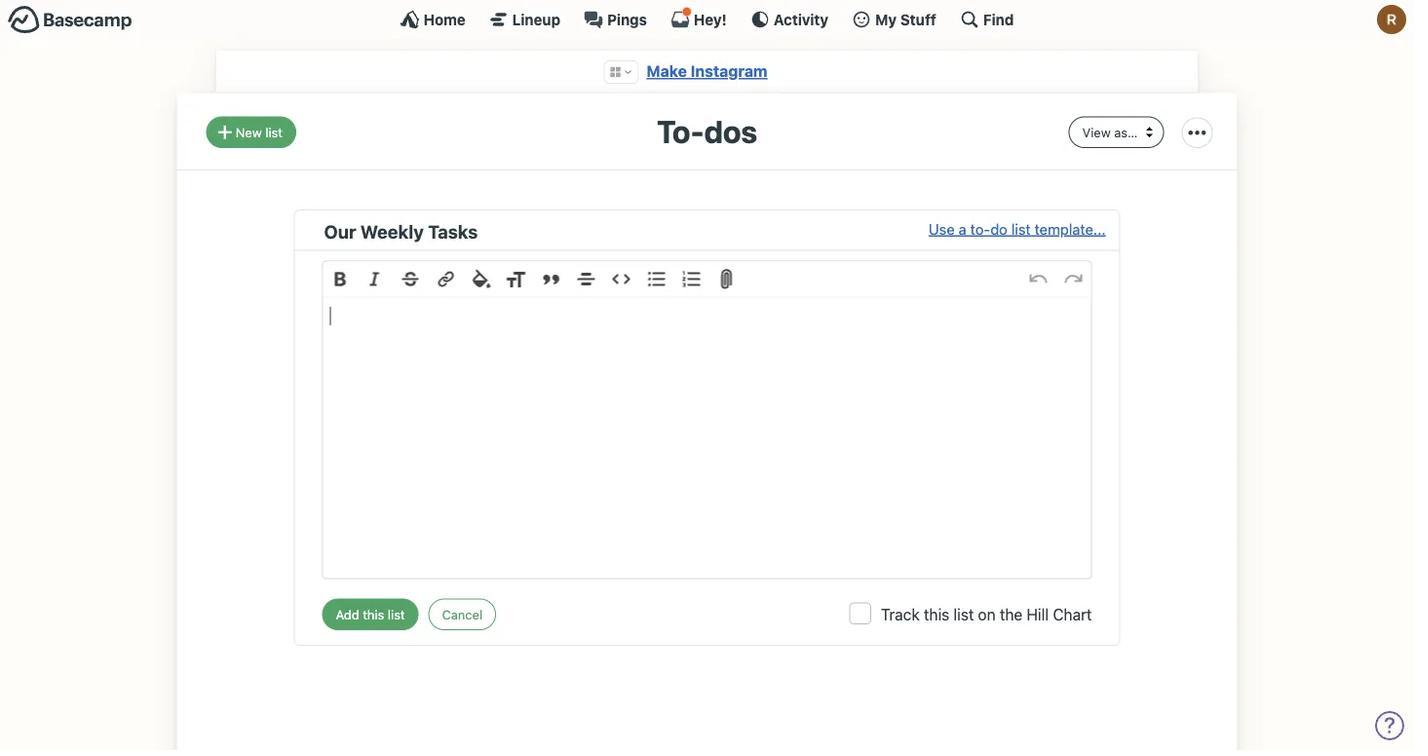 Task type: locate. For each thing, give the bounding box(es) containing it.
1 vertical spatial list
[[1011, 220, 1031, 237]]

stuff
[[900, 11, 936, 28]]

this
[[924, 605, 949, 624]]

1 horizontal spatial list
[[954, 605, 974, 624]]

use a to-do list template...
[[929, 220, 1106, 237]]

track
[[881, 605, 920, 624]]

new list
[[236, 125, 283, 139]]

cancel
[[442, 607, 483, 622]]

do
[[990, 220, 1008, 237]]

on
[[978, 605, 996, 624]]

list left on
[[954, 605, 974, 624]]

new
[[236, 125, 262, 139]]

0 horizontal spatial list
[[265, 125, 283, 139]]

2 horizontal spatial list
[[1011, 220, 1031, 237]]

list
[[265, 125, 283, 139], [1011, 220, 1031, 237], [954, 605, 974, 624]]

None submit
[[322, 599, 419, 630]]

my
[[875, 11, 897, 28]]

hill chart
[[1027, 605, 1092, 624]]

list right 'do'
[[1011, 220, 1031, 237]]

view as… button
[[1069, 116, 1164, 148]]

find
[[983, 11, 1014, 28]]

to-
[[657, 112, 704, 149]]

track this list on the hill chart
[[881, 605, 1092, 624]]

list right new
[[265, 125, 283, 139]]

view as…
[[1082, 125, 1138, 139]]

view
[[1082, 125, 1111, 139]]

make instagram link
[[647, 62, 767, 80]]

instagram
[[691, 62, 767, 80]]

a
[[959, 220, 966, 237]]

2 vertical spatial list
[[954, 605, 974, 624]]



Task type: describe. For each thing, give the bounding box(es) containing it.
as…
[[1114, 125, 1138, 139]]

make
[[647, 62, 687, 80]]

new list link
[[206, 116, 296, 148]]

my stuff
[[875, 11, 936, 28]]

activity link
[[750, 10, 828, 29]]

to-
[[970, 220, 990, 237]]

Name this list… text field
[[324, 218, 929, 245]]

activity
[[774, 11, 828, 28]]

make instagram
[[647, 62, 767, 80]]

use
[[929, 220, 955, 237]]

lineup link
[[489, 10, 560, 29]]

template...
[[1035, 220, 1106, 237]]

switch accounts image
[[8, 5, 133, 35]]

use a to-do list template... link
[[929, 218, 1106, 245]]

ruby image
[[1377, 5, 1406, 34]]

the
[[1000, 605, 1023, 624]]

home
[[424, 11, 466, 28]]

find button
[[960, 10, 1014, 29]]

home link
[[400, 10, 466, 29]]

0 vertical spatial list
[[265, 125, 283, 139]]

hey!
[[694, 11, 727, 28]]

pings
[[607, 11, 647, 28]]

to-dos
[[657, 112, 757, 149]]

cancel button
[[428, 599, 496, 630]]

dos
[[704, 112, 757, 149]]

my stuff button
[[852, 10, 936, 29]]

lineup
[[512, 11, 560, 28]]

To-do list description: Add extra details or attach a file text field
[[323, 298, 1091, 578]]

pings button
[[584, 10, 647, 29]]

hey! button
[[670, 7, 727, 29]]

main element
[[0, 0, 1414, 38]]



Task type: vqa. For each thing, say whether or not it's contained in the screenshot.
the folders,
no



